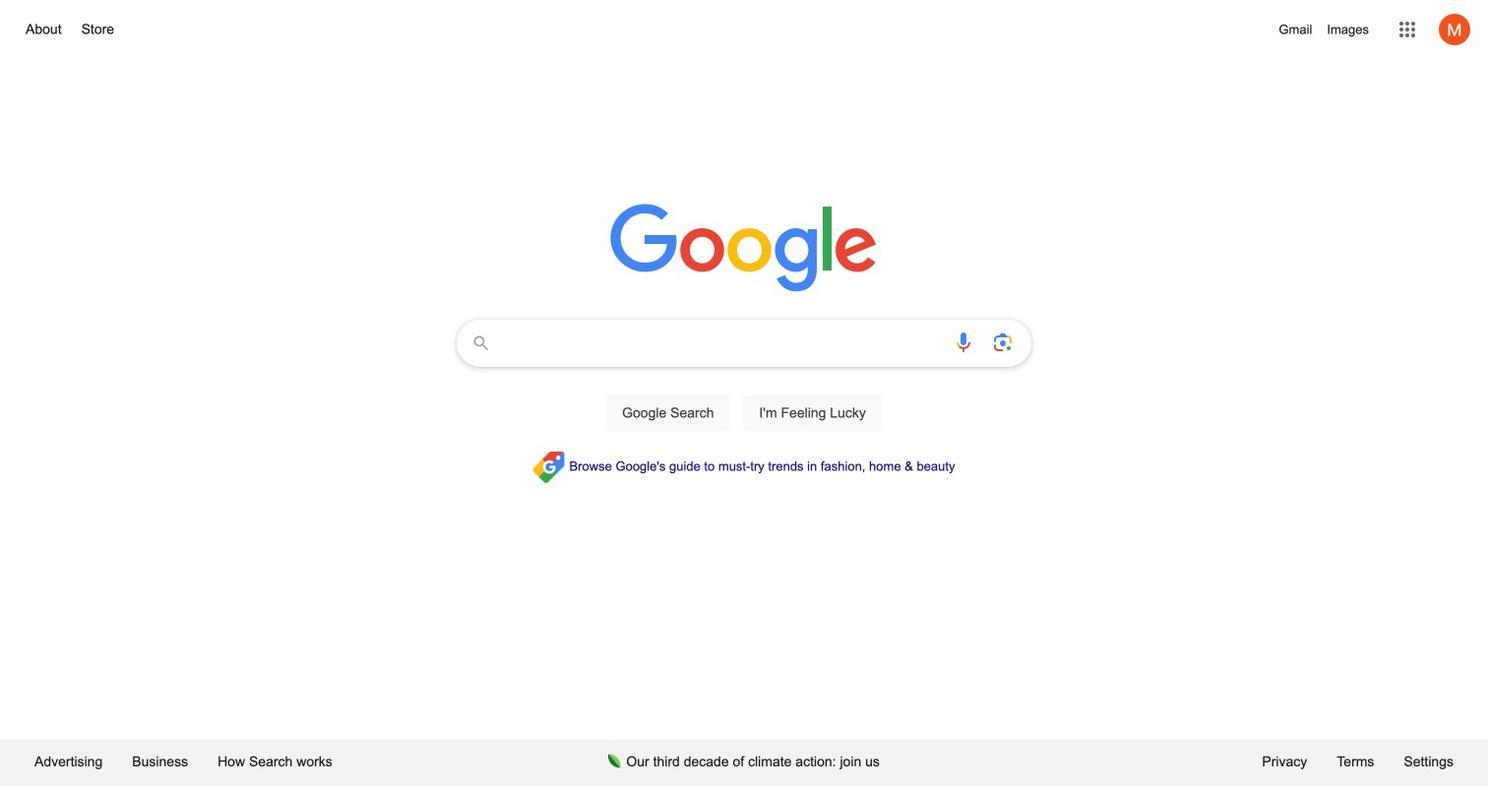 Task type: describe. For each thing, give the bounding box(es) containing it.
search by image image
[[991, 331, 1015, 354]]

search by voice image
[[952, 331, 976, 354]]



Task type: vqa. For each thing, say whether or not it's contained in the screenshot.
25
no



Task type: locate. For each thing, give the bounding box(es) containing it.
None search field
[[20, 314, 1469, 454]]

google image
[[610, 204, 878, 294]]



